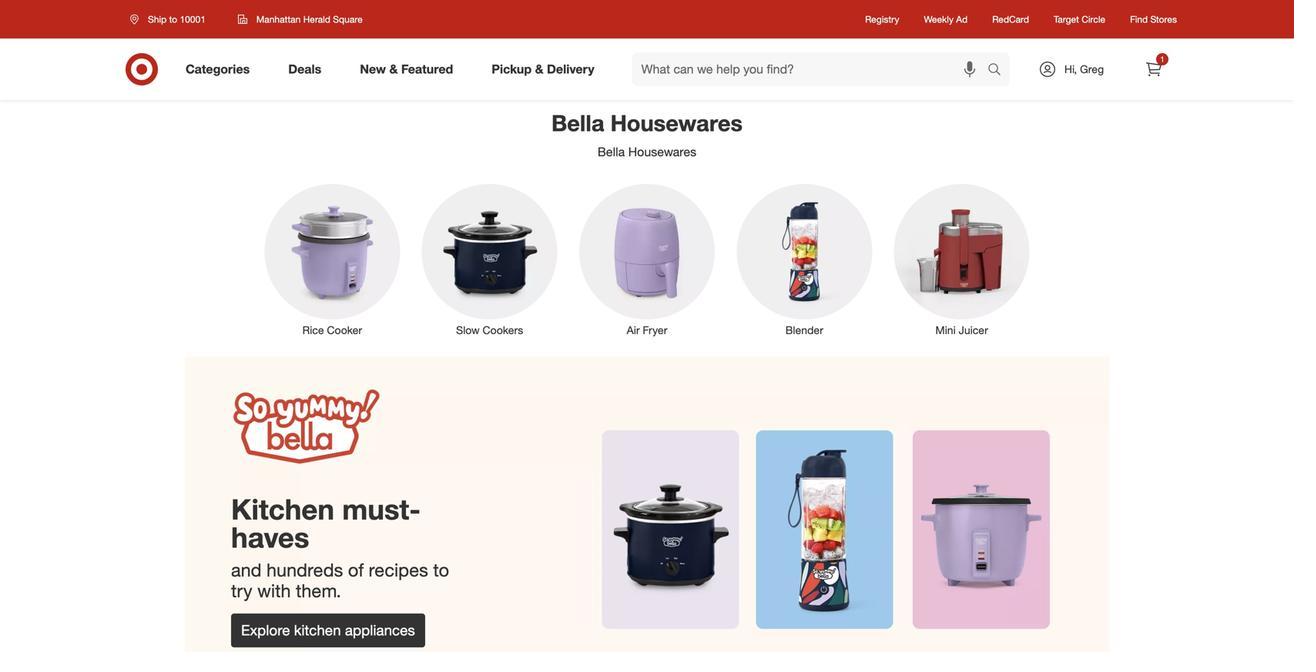 Task type: describe. For each thing, give the bounding box(es) containing it.
deals
[[288, 62, 321, 77]]

air
[[627, 323, 640, 337]]

slow cookers
[[456, 323, 523, 337]]

registry
[[865, 13, 899, 25]]

1
[[1160, 54, 1164, 64]]

pickup & delivery
[[492, 62, 594, 77]]

deals link
[[275, 52, 341, 86]]

weekly
[[924, 13, 954, 25]]

air fryer
[[627, 323, 667, 337]]

redcard link
[[992, 13, 1029, 26]]

hi,
[[1064, 62, 1077, 76]]

appliances
[[345, 622, 415, 639]]

try
[[231, 580, 252, 602]]

rice cooker link
[[254, 181, 411, 338]]

rice cooker
[[302, 323, 362, 337]]

rice
[[302, 323, 324, 337]]

categories link
[[173, 52, 269, 86]]

haves
[[231, 520, 309, 555]]

0 vertical spatial housewares
[[610, 109, 743, 137]]

hundreds
[[267, 559, 343, 581]]

explore kitchen appliances button
[[231, 614, 425, 648]]

manhattan herald square
[[256, 13, 363, 25]]

mini juicer
[[935, 323, 988, 337]]

air fryer link
[[568, 181, 726, 338]]

find stores link
[[1130, 13, 1177, 26]]

new & featured link
[[347, 52, 472, 86]]

ship to 10001 button
[[120, 5, 222, 33]]

mini juicer link
[[883, 181, 1040, 338]]

bella housewares bella housewares
[[551, 109, 743, 159]]

blender
[[785, 323, 823, 337]]

kitchen must- haves and hundreds of recipes to try with them.
[[231, 492, 449, 602]]

square
[[333, 13, 363, 25]]

circle
[[1082, 13, 1105, 25]]

them.
[[296, 580, 341, 602]]

10001
[[180, 13, 206, 25]]

juicer
[[959, 323, 988, 337]]

hi, greg
[[1064, 62, 1104, 76]]

explore kitchen appliances
[[241, 622, 415, 639]]

& for pickup
[[535, 62, 543, 77]]

kitchen
[[294, 622, 341, 639]]

featured
[[401, 62, 453, 77]]

find
[[1130, 13, 1148, 25]]

delivery
[[547, 62, 594, 77]]

weekly ad link
[[924, 13, 968, 26]]



Task type: vqa. For each thing, say whether or not it's contained in the screenshot.
Explore Kitchen Appliances Button
yes



Task type: locate. For each thing, give the bounding box(es) containing it.
slow
[[456, 323, 480, 337]]

slow cookers link
[[411, 181, 568, 338]]

blender link
[[726, 181, 883, 338]]

kitchen
[[231, 492, 334, 526]]

to right ship
[[169, 13, 177, 25]]

to inside kitchen must- haves and hundreds of recipes to try with them.
[[433, 559, 449, 581]]

herald
[[303, 13, 330, 25]]

manhattan herald square button
[[228, 5, 373, 33]]

1 link
[[1137, 52, 1171, 86]]

& right the pickup
[[535, 62, 543, 77]]

explore
[[241, 622, 290, 639]]

new
[[360, 62, 386, 77]]

weekly ad
[[924, 13, 968, 25]]

find stores
[[1130, 13, 1177, 25]]

stores
[[1150, 13, 1177, 25]]

recipes
[[369, 559, 428, 581]]

target
[[1054, 13, 1079, 25]]

1 horizontal spatial to
[[433, 559, 449, 581]]

& for new
[[389, 62, 398, 77]]

pickup & delivery link
[[479, 52, 614, 86]]

to
[[169, 13, 177, 25], [433, 559, 449, 581]]

ship
[[148, 13, 167, 25]]

pickup
[[492, 62, 532, 77]]

1 vertical spatial to
[[433, 559, 449, 581]]

cooker
[[327, 323, 362, 337]]

1 & from the left
[[389, 62, 398, 77]]

redcard
[[992, 13, 1029, 25]]

bella
[[551, 109, 604, 137], [598, 144, 625, 159]]

&
[[389, 62, 398, 77], [535, 62, 543, 77]]

from snack to sweets 
and everything in between.

over 100 exclusive recipes included. image
[[185, 357, 1109, 652]]

ad
[[956, 13, 968, 25]]

manhattan
[[256, 13, 301, 25]]

new & featured
[[360, 62, 453, 77]]

must-
[[342, 492, 421, 526]]

greg
[[1080, 62, 1104, 76]]

1 vertical spatial bella
[[598, 144, 625, 159]]

What can we help you find? suggestions appear below search field
[[632, 52, 991, 86]]

to inside dropdown button
[[169, 13, 177, 25]]

ship to 10001
[[148, 13, 206, 25]]

with
[[257, 580, 291, 602]]

mini
[[935, 323, 956, 337]]

2 & from the left
[[535, 62, 543, 77]]

& right new
[[389, 62, 398, 77]]

housewares
[[610, 109, 743, 137], [628, 144, 696, 159]]

to right recipes
[[433, 559, 449, 581]]

1 vertical spatial housewares
[[628, 144, 696, 159]]

0 vertical spatial to
[[169, 13, 177, 25]]

registry link
[[865, 13, 899, 26]]

0 vertical spatial bella
[[551, 109, 604, 137]]

target circle link
[[1054, 13, 1105, 26]]

cookers
[[483, 323, 523, 337]]

categories
[[186, 62, 250, 77]]

search button
[[981, 52, 1018, 89]]

search
[[981, 63, 1018, 78]]

0 horizontal spatial to
[[169, 13, 177, 25]]

0 horizontal spatial &
[[389, 62, 398, 77]]

of
[[348, 559, 364, 581]]

and
[[231, 559, 262, 581]]

1 horizontal spatial &
[[535, 62, 543, 77]]

target circle
[[1054, 13, 1105, 25]]

fryer
[[643, 323, 667, 337]]



